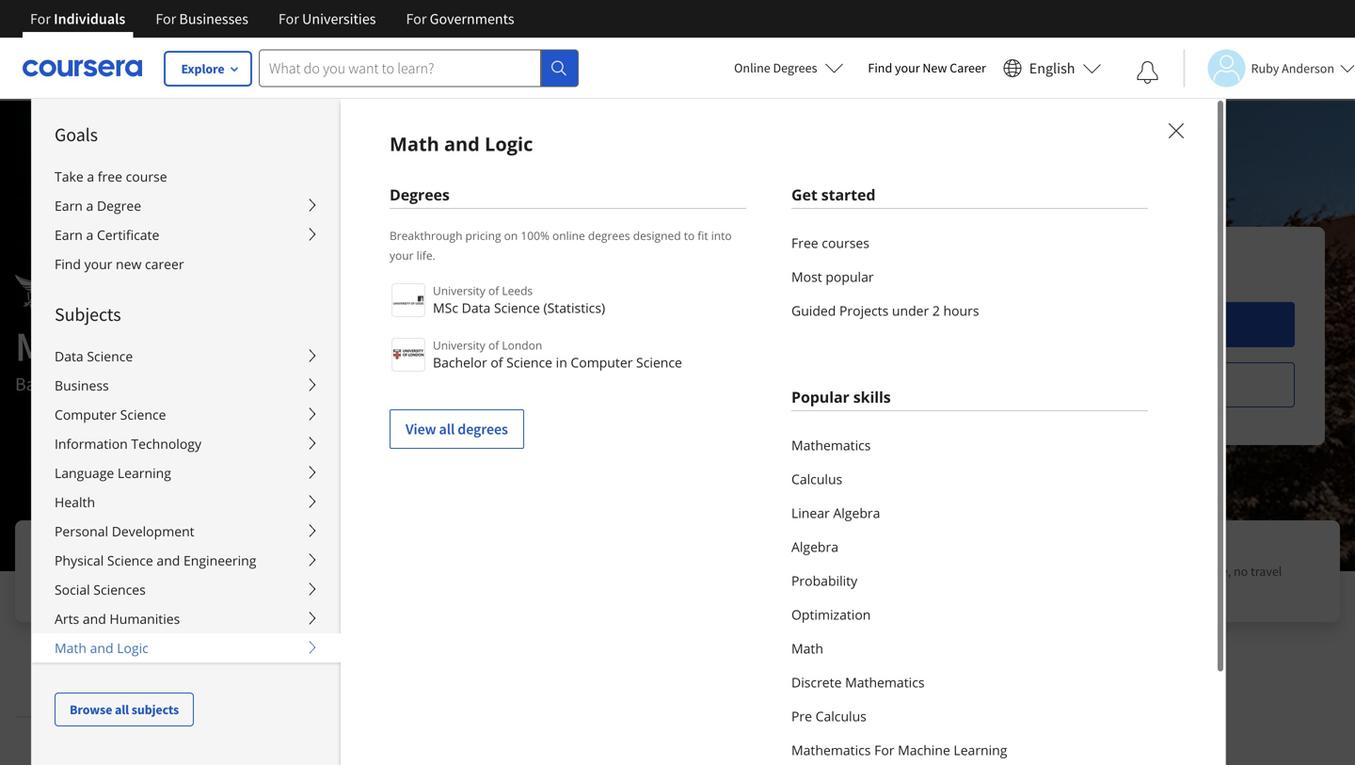 Task type: locate. For each thing, give the bounding box(es) containing it.
0 horizontal spatial in
[[330, 320, 364, 372]]

1 vertical spatial earn
[[55, 226, 83, 244]]

list
[[792, 226, 1149, 328], [792, 428, 1149, 765]]

for individuals
[[30, 9, 126, 28]]

from right learning
[[1145, 563, 1171, 580]]

0 horizontal spatial degrees
[[390, 185, 450, 205]]

science
[[494, 299, 540, 317], [186, 320, 322, 372], [558, 320, 693, 372], [87, 347, 133, 365], [507, 354, 553, 371], [636, 354, 682, 371], [120, 406, 166, 424], [107, 552, 153, 570]]

mathematics for mathematics for machine learning
[[792, 741, 871, 759]]

learning down 'pre calculus' link
[[954, 741, 1008, 759]]

math down arts
[[55, 639, 87, 657]]

0 vertical spatial state
[[49, 372, 88, 396]]

1 horizontal spatial all
[[439, 420, 455, 439]]

1 vertical spatial data
[[55, 347, 84, 365]]

degrees up the breakthrough
[[390, 185, 450, 205]]

degrees right online
[[773, 59, 818, 76]]

degrees inside math and logic menu item
[[390, 185, 450, 205]]

science inside popup button
[[107, 552, 153, 570]]

state down degree
[[129, 563, 157, 580]]

find your new career link
[[32, 249, 341, 279]]

earn a degree
[[55, 197, 141, 215]]

math link
[[792, 632, 1149, 666]]

pre
[[792, 707, 812, 725]]

of for leeds
[[489, 283, 499, 298]]

university of leeds msc data science (statistics)
[[433, 283, 605, 317]]

1 vertical spatial state
[[129, 563, 157, 580]]

degrees
[[588, 228, 630, 243], [458, 420, 508, 439]]

of for london
[[489, 337, 499, 353]]

1 vertical spatial logic
[[117, 639, 149, 657]]

0 horizontal spatial math and logic
[[55, 639, 149, 657]]

master of science in computer science ball state university
[[15, 320, 693, 396]]

1 vertical spatial algebra
[[792, 538, 839, 556]]

0 horizontal spatial ball
[[15, 372, 45, 396]]

learning inside "list"
[[954, 741, 1008, 759]]

your left "new"
[[895, 59, 920, 76]]

all inside list
[[439, 420, 455, 439]]

and
[[444, 131, 480, 157], [157, 552, 180, 570], [879, 563, 900, 580], [83, 610, 106, 628], [90, 639, 114, 657]]

data inside university of leeds msc data science (statistics)
[[462, 299, 491, 317]]

degrees right view
[[458, 420, 508, 439]]

mathematics down the pre calculus at the right bottom of page
[[792, 741, 871, 759]]

earn down earn a degree
[[55, 226, 83, 244]]

take
[[55, 168, 84, 185]]

degrees right 'online'
[[588, 228, 630, 243]]

ball inside accredited degree offered by ball state university
[[105, 563, 126, 580]]

new
[[923, 59, 948, 76]]

computer down business on the left of page
[[55, 406, 117, 424]]

logic inside popup button
[[117, 639, 149, 657]]

free
[[792, 234, 819, 252]]

1 horizontal spatial find
[[868, 59, 893, 76]]

all right browse
[[115, 701, 129, 718]]

state down data science
[[49, 372, 88, 396]]

in down (statistics)
[[556, 354, 567, 371]]

0 vertical spatial algebra
[[834, 504, 881, 522]]

1 horizontal spatial data
[[462, 299, 491, 317]]

1 vertical spatial math and logic
[[55, 639, 149, 657]]

0 horizontal spatial from
[[751, 563, 777, 580]]

all right view
[[439, 420, 455, 439]]

university up computer science
[[92, 372, 170, 396]]

show notifications image
[[1137, 61, 1159, 84]]

1 vertical spatial on
[[1080, 563, 1095, 580]]

learning down information technology
[[118, 464, 171, 482]]

1 horizontal spatial ball
[[105, 563, 126, 580]]

1 horizontal spatial on
[[1080, 563, 1095, 580]]

calculus link
[[792, 462, 1149, 496]]

0 vertical spatial all
[[439, 420, 455, 439]]

math up the "discrete"
[[792, 640, 824, 658]]

0 vertical spatial earn
[[55, 197, 83, 215]]

None search field
[[259, 49, 579, 87]]

find inside explore menu element
[[55, 255, 81, 273]]

0 vertical spatial find
[[868, 59, 893, 76]]

for for businesses
[[156, 9, 176, 28]]

(statistics)
[[544, 299, 605, 317]]

all for degrees
[[439, 420, 455, 439]]

algebra inside "link"
[[792, 538, 839, 556]]

list containing free courses
[[792, 226, 1149, 328]]

data
[[462, 299, 491, 317], [55, 347, 84, 365]]

1 earn from the top
[[55, 197, 83, 215]]

university up msc
[[433, 283, 486, 298]]

0 vertical spatial math and logic
[[390, 131, 533, 157]]

a left free
[[87, 168, 94, 185]]

of left leeds
[[489, 283, 499, 298]]

1 vertical spatial ball
[[105, 563, 126, 580]]

online
[[553, 228, 585, 243]]

of right data science
[[143, 320, 178, 372]]

close image
[[1164, 118, 1188, 142], [1164, 118, 1188, 142], [1164, 118, 1188, 142], [1164, 118, 1188, 142], [1164, 118, 1188, 142], [1164, 118, 1188, 142], [1164, 118, 1188, 142], [1165, 119, 1189, 143]]

university inside university of leeds msc data science (statistics)
[[433, 283, 486, 298]]

0 vertical spatial on
[[504, 228, 518, 243]]

1 horizontal spatial degrees
[[773, 59, 818, 76]]

math and logic group
[[31, 98, 1227, 765]]

social
[[55, 581, 90, 599]]

algebra right the linear
[[834, 504, 881, 522]]

explore
[[181, 60, 225, 77]]

0 vertical spatial degrees
[[588, 228, 630, 243]]

0 vertical spatial logic
[[485, 131, 533, 157]]

data science button
[[32, 342, 341, 371]]

mathematics inside mathematics for machine learning link
[[792, 741, 871, 759]]

your left life.
[[390, 248, 414, 263]]

1 list from the top
[[792, 226, 1149, 328]]

0 horizontal spatial state
[[49, 372, 88, 396]]

2 vertical spatial a
[[86, 226, 93, 244]]

What do you want to learn? text field
[[259, 49, 541, 87]]

flexible
[[903, 563, 943, 580]]

a left degree on the left of the page
[[86, 197, 93, 215]]

close image
[[1164, 118, 1188, 142], [1164, 118, 1188, 142], [1164, 118, 1188, 142], [1164, 118, 1188, 142], [1164, 118, 1188, 142]]

degrees inside breakthrough pricing on 100% online degrees designed to fit into your life.
[[588, 228, 630, 243]]

0 horizontal spatial logic
[[117, 639, 149, 657]]

1 horizontal spatial from
[[1145, 563, 1171, 580]]

from down 'per'
[[751, 563, 777, 580]]

0 vertical spatial a
[[87, 168, 94, 185]]

2 list from the top
[[792, 428, 1149, 765]]

computer down (statistics)
[[571, 354, 633, 371]]

mathematics inside mathematics link
[[792, 436, 871, 454]]

find left "new"
[[868, 59, 893, 76]]

earn down take in the left of the page
[[55, 197, 83, 215]]

0 horizontal spatial data
[[55, 347, 84, 365]]

ball up sciences
[[105, 563, 126, 580]]

algebra up "affordable"
[[792, 538, 839, 556]]

mathematics for machine learning
[[792, 741, 1008, 759]]

1 vertical spatial a
[[86, 197, 93, 215]]

math and logic menu item
[[340, 98, 1226, 765]]

admissions link
[[142, 684, 214, 703]]

2
[[933, 302, 940, 320]]

computer science
[[55, 406, 166, 424]]

list for get started
[[792, 226, 1149, 328]]

calculus up the linear
[[792, 470, 843, 488]]

1 vertical spatial degrees
[[458, 420, 508, 439]]

data right msc
[[462, 299, 491, 317]]

1 vertical spatial find
[[55, 255, 81, 273]]

earn inside earn a degree popup button
[[55, 197, 83, 215]]

0 vertical spatial degrees
[[773, 59, 818, 76]]

subjects
[[55, 303, 121, 326]]

started
[[822, 185, 876, 205]]

science inside dropdown button
[[120, 406, 166, 424]]

0 horizontal spatial math
[[55, 639, 87, 657]]

master
[[15, 320, 135, 372]]

degrees inside "online degrees" dropdown button
[[773, 59, 818, 76]]

required
[[1041, 582, 1088, 599]]

of inside master of science in computer science ball state university
[[143, 320, 178, 372]]

2 horizontal spatial math
[[792, 640, 824, 658]]

1 horizontal spatial degrees
[[588, 228, 630, 243]]

breakthrough
[[390, 228, 463, 243]]

0 vertical spatial learning
[[118, 464, 171, 482]]

humanities
[[110, 610, 180, 628]]

earn inside earn a certificate popup button
[[55, 226, 83, 244]]

governments
[[430, 9, 515, 28]]

university of leeds logo image
[[392, 283, 426, 317]]

2 from from the left
[[1145, 563, 1171, 580]]

1 horizontal spatial computer
[[372, 320, 550, 372]]

state
[[49, 372, 88, 396], [129, 563, 157, 580]]

popular skills
[[792, 387, 891, 407]]

0 horizontal spatial on
[[504, 228, 518, 243]]

for for governments
[[406, 9, 427, 28]]

personal development button
[[32, 517, 341, 546]]

for up what do you want to learn? text field
[[406, 9, 427, 28]]

from
[[751, 563, 777, 580], [1145, 563, 1171, 580]]

designed
[[633, 228, 681, 243]]

math and logic
[[390, 131, 533, 157], [55, 639, 149, 657]]

individuals
[[54, 9, 126, 28]]

popular
[[792, 387, 850, 407]]

offered
[[45, 563, 86, 580]]

of for science
[[143, 320, 178, 372]]

1 vertical spatial calculus
[[816, 707, 867, 725]]

admissions
[[142, 684, 214, 703]]

university up bachelor
[[433, 337, 486, 353]]

calculus down discrete mathematics
[[816, 707, 867, 725]]

$476 per credit benefit from affordable tuition and flexible payment options
[[709, 537, 943, 599]]

find up ball state university logo
[[55, 255, 81, 273]]

degree
[[134, 537, 189, 561]]

engineering
[[184, 552, 256, 570]]

from inside hands-on learning from anywhere, no travel required
[[1145, 563, 1171, 580]]

1 vertical spatial all
[[115, 701, 129, 718]]

state inside accredited degree offered by ball state university
[[129, 563, 157, 580]]

math down what do you want to learn? text field
[[390, 131, 439, 157]]

logic inside menu item
[[485, 131, 533, 157]]

learning inside popup button
[[118, 464, 171, 482]]

1 vertical spatial degrees
[[390, 185, 450, 205]]

information technology
[[55, 435, 201, 453]]

most popular link
[[792, 260, 1149, 294]]

of left london
[[489, 337, 499, 353]]

your inside explore menu element
[[84, 255, 112, 273]]

list containing mathematics
[[792, 428, 1149, 765]]

mathematics down popular skills
[[792, 436, 871, 454]]

math and logic inside menu item
[[390, 131, 533, 157]]

0 vertical spatial list
[[792, 226, 1149, 328]]

1 horizontal spatial learning
[[954, 741, 1008, 759]]

for left the businesses on the left top of the page
[[156, 9, 176, 28]]

your inside breakthrough pricing on 100% online degrees designed to fit into your life.
[[390, 248, 414, 263]]

1 horizontal spatial math
[[390, 131, 439, 157]]

find your new career link
[[859, 56, 996, 80]]

courses
[[822, 234, 870, 252]]

1 vertical spatial list
[[792, 428, 1149, 765]]

hands-
[[1041, 563, 1080, 580]]

subjects
[[132, 701, 179, 718]]

2 vertical spatial mathematics
[[792, 741, 871, 759]]

1 horizontal spatial state
[[129, 563, 157, 580]]

university
[[433, 283, 486, 298], [433, 337, 486, 353], [92, 372, 170, 396], [159, 563, 215, 580]]

information technology button
[[32, 429, 341, 458]]

probability
[[792, 572, 858, 590]]

find for find your new career
[[868, 59, 893, 76]]

2 earn from the top
[[55, 226, 83, 244]]

free
[[98, 168, 122, 185]]

on
[[504, 228, 518, 243], [1080, 563, 1095, 580]]

ball left business on the left of page
[[15, 372, 45, 396]]

into
[[711, 228, 732, 243]]

math inside math link
[[792, 640, 824, 658]]

1 vertical spatial learning
[[954, 741, 1008, 759]]

0 horizontal spatial degrees
[[458, 420, 508, 439]]

arts and humanities button
[[32, 604, 341, 634]]

leeds
[[502, 283, 533, 298]]

1 from from the left
[[751, 563, 777, 580]]

all for subjects
[[115, 701, 129, 718]]

0 vertical spatial mathematics
[[792, 436, 871, 454]]

probability link
[[792, 564, 1149, 598]]

a down earn a degree
[[86, 226, 93, 244]]

on left 100%
[[504, 228, 518, 243]]

computer down msc
[[372, 320, 550, 372]]

of inside university of leeds msc data science (statistics)
[[489, 283, 499, 298]]

for left universities
[[279, 9, 299, 28]]

in left university of london logo
[[330, 320, 364, 372]]

0 horizontal spatial find
[[55, 255, 81, 273]]

university down degree
[[159, 563, 215, 580]]

ruby anderson
[[1252, 60, 1335, 77]]

for left individuals
[[30, 9, 51, 28]]

1 horizontal spatial math and logic
[[390, 131, 533, 157]]

coursera image
[[23, 53, 142, 83]]

0 horizontal spatial learning
[[118, 464, 171, 482]]

0 vertical spatial ball
[[15, 372, 45, 396]]

banner navigation
[[15, 0, 530, 38]]

on up required
[[1080, 563, 1095, 580]]

1 horizontal spatial logic
[[485, 131, 533, 157]]

logic
[[485, 131, 533, 157], [117, 639, 149, 657]]

your left new
[[84, 255, 112, 273]]

0 vertical spatial calculus
[[792, 470, 843, 488]]

earn for earn a degree
[[55, 197, 83, 215]]

for left machine
[[875, 741, 895, 759]]

0 vertical spatial data
[[462, 299, 491, 317]]

all inside button
[[115, 701, 129, 718]]

your right start
[[943, 269, 968, 286]]

no
[[1234, 563, 1249, 580]]

learning
[[118, 464, 171, 482], [954, 741, 1008, 759]]

algebra
[[834, 504, 881, 522], [792, 538, 839, 556]]

hours
[[944, 302, 980, 320]]

language learning button
[[32, 458, 341, 488]]

1 vertical spatial mathematics
[[845, 674, 925, 691]]

0 horizontal spatial computer
[[55, 406, 117, 424]]

projects
[[840, 302, 889, 320]]

mathematics up the pre calculus at the right bottom of page
[[845, 674, 925, 691]]

a for free
[[87, 168, 94, 185]]

earn
[[55, 197, 83, 215], [55, 226, 83, 244]]

online degrees
[[734, 59, 818, 76]]

2 horizontal spatial computer
[[571, 354, 633, 371]]

arts
[[55, 610, 79, 628]]

data up business on the left of page
[[55, 347, 84, 365]]

a inside 'link'
[[87, 168, 94, 185]]

1 horizontal spatial in
[[556, 354, 567, 371]]

state inside master of science in computer science ball state university
[[49, 372, 88, 396]]

0 horizontal spatial all
[[115, 701, 129, 718]]

arts and humanities
[[55, 610, 180, 628]]



Task type: describe. For each thing, give the bounding box(es) containing it.
benefit
[[709, 563, 748, 580]]

breakthrough pricing on 100% online degrees designed to fit into your life.
[[390, 228, 732, 263]]

view all degrees link
[[390, 410, 524, 449]]

anywhere,
[[1174, 563, 1232, 580]]

machine
[[898, 741, 951, 759]]

under
[[892, 302, 929, 320]]

explore menu element
[[32, 99, 341, 727]]

find for find your new career
[[55, 255, 81, 273]]

optimization link
[[792, 598, 1149, 632]]

for governments
[[406, 9, 515, 28]]

on inside breakthrough pricing on 100% online degrees designed to fit into your life.
[[504, 228, 518, 243]]

from inside $476 per credit benefit from affordable tuition and flexible payment options
[[751, 563, 777, 580]]

in inside master of science in computer science ball state university
[[330, 320, 364, 372]]

computer science button
[[32, 400, 341, 429]]

health button
[[32, 488, 341, 517]]

your for find your new career
[[84, 255, 112, 273]]

start
[[914, 269, 940, 286]]

guided
[[792, 302, 836, 320]]

london
[[502, 337, 542, 353]]

computer inside master of science in computer science ball state university
[[372, 320, 550, 372]]

popular
[[826, 268, 874, 286]]

affordable
[[780, 563, 837, 580]]

options
[[761, 582, 802, 599]]

linear algebra link
[[792, 496, 1149, 530]]

skills
[[854, 387, 891, 407]]

physical science and engineering
[[55, 552, 256, 570]]

a for certificate
[[86, 226, 93, 244]]

goals
[[55, 123, 98, 146]]

travel
[[1251, 563, 1283, 580]]

mathematics for mathematics
[[792, 436, 871, 454]]

english button
[[996, 38, 1109, 99]]

browse all subjects button
[[55, 693, 194, 727]]

universities
[[302, 9, 376, 28]]

find your new career
[[55, 255, 184, 273]]

linear
[[792, 504, 830, 522]]

fit
[[698, 228, 709, 243]]

physical science and engineering button
[[32, 546, 341, 575]]

of down london
[[491, 354, 503, 371]]

data inside dropdown button
[[55, 347, 84, 365]]

earn for earn a certificate
[[55, 226, 83, 244]]

earn a certificate button
[[32, 220, 341, 249]]

your for find your new career
[[895, 59, 920, 76]]

overview
[[38, 684, 97, 703]]

and inside $476 per credit benefit from affordable tuition and flexible payment options
[[879, 563, 900, 580]]

university of london logo image
[[392, 338, 426, 372]]

accredited degree offered by ball state university
[[45, 537, 215, 580]]

science inside dropdown button
[[87, 347, 133, 365]]

data science
[[55, 347, 133, 365]]

social sciences button
[[32, 575, 341, 604]]

ruby anderson button
[[1184, 49, 1356, 87]]

new
[[116, 255, 142, 273]]

by
[[89, 563, 102, 580]]

science inside university of leeds msc data science (statistics)
[[494, 299, 540, 317]]

english
[[1030, 59, 1076, 78]]

career
[[950, 59, 986, 76]]

free courses link
[[792, 226, 1149, 260]]

information
[[55, 435, 128, 453]]

view all degrees list
[[390, 281, 747, 449]]

today
[[1034, 269, 1066, 286]]

personal
[[55, 522, 108, 540]]

degrees inside list
[[458, 420, 508, 439]]

your for start your enrollment today or request more information
[[943, 269, 968, 286]]

overview link
[[38, 684, 97, 703]]

math and logic button
[[32, 634, 341, 663]]

browse
[[70, 701, 112, 718]]

in inside university of london bachelor of science in computer science
[[556, 354, 567, 371]]

a for degree
[[86, 197, 93, 215]]

linear algebra
[[792, 504, 881, 522]]

get started
[[792, 185, 876, 205]]

career
[[145, 255, 184, 273]]

mathematics inside the discrete mathematics link
[[845, 674, 925, 691]]

ball inside master of science in computer science ball state university
[[15, 372, 45, 396]]

course
[[126, 168, 167, 185]]

development
[[112, 522, 195, 540]]

hands-on learning from anywhere, no travel required
[[1041, 563, 1283, 599]]

tuition
[[840, 563, 876, 580]]

math and logic inside popup button
[[55, 639, 149, 657]]

view
[[406, 420, 436, 439]]

pricing
[[466, 228, 501, 243]]

earn a degree button
[[32, 191, 341, 220]]

degree
[[97, 197, 141, 215]]

university inside university of london bachelor of science in computer science
[[433, 337, 486, 353]]

university inside accredited degree offered by ball state university
[[159, 563, 215, 580]]

learning
[[1097, 563, 1142, 580]]

enrollment
[[971, 269, 1032, 286]]

computer inside university of london bachelor of science in computer science
[[571, 354, 633, 371]]

earn a certificate
[[55, 226, 159, 244]]

university inside master of science in computer science ball state university
[[92, 372, 170, 396]]

for universities
[[279, 9, 376, 28]]

university of london bachelor of science in computer science
[[433, 337, 682, 371]]

for businesses
[[156, 9, 248, 28]]

math inside math and logic popup button
[[55, 639, 87, 657]]

certificate
[[97, 226, 159, 244]]

and inside menu item
[[444, 131, 480, 157]]

for inside "list"
[[875, 741, 895, 759]]

ball state university logo image
[[15, 275, 154, 322]]

personal development
[[55, 522, 195, 540]]

for for individuals
[[30, 9, 51, 28]]

pre calculus
[[792, 707, 867, 725]]

request
[[1083, 269, 1125, 286]]

accredited
[[45, 537, 130, 561]]

more
[[1127, 269, 1156, 286]]

life.
[[417, 248, 436, 263]]

most
[[792, 268, 823, 286]]

for for universities
[[279, 9, 299, 28]]

discrete mathematics link
[[792, 666, 1149, 699]]

credit
[[781, 537, 828, 561]]

list for popular skills
[[792, 428, 1149, 765]]

optimization
[[792, 606, 871, 624]]

computer inside dropdown button
[[55, 406, 117, 424]]

on inside hands-on learning from anywhere, no travel required
[[1080, 563, 1095, 580]]

mathematics for machine learning link
[[792, 733, 1149, 765]]



Task type: vqa. For each thing, say whether or not it's contained in the screenshot.
menu
no



